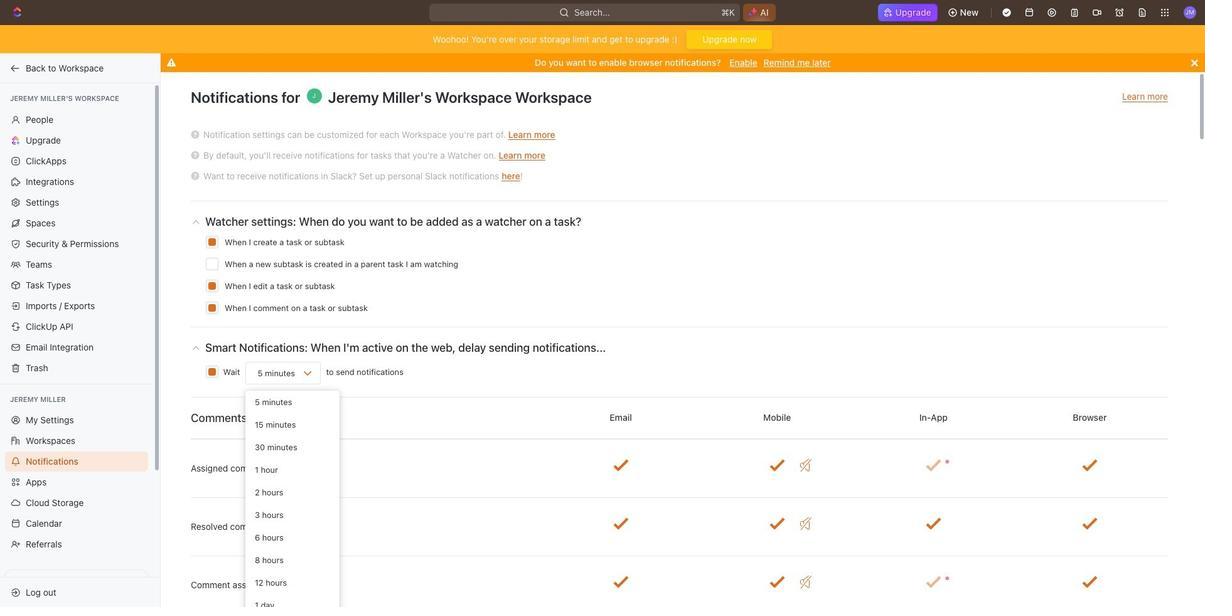 Task type: locate. For each thing, give the bounding box(es) containing it.
2 off image from the top
[[801, 518, 812, 531]]

off image
[[801, 460, 812, 472], [801, 518, 812, 531]]

1 vertical spatial off image
[[801, 518, 812, 531]]

0 vertical spatial off image
[[801, 460, 812, 472]]



Task type: describe. For each thing, give the bounding box(es) containing it.
off image
[[801, 577, 812, 589]]

1 off image from the top
[[801, 460, 812, 472]]



Task type: vqa. For each thing, say whether or not it's contained in the screenshot.
work!
no



